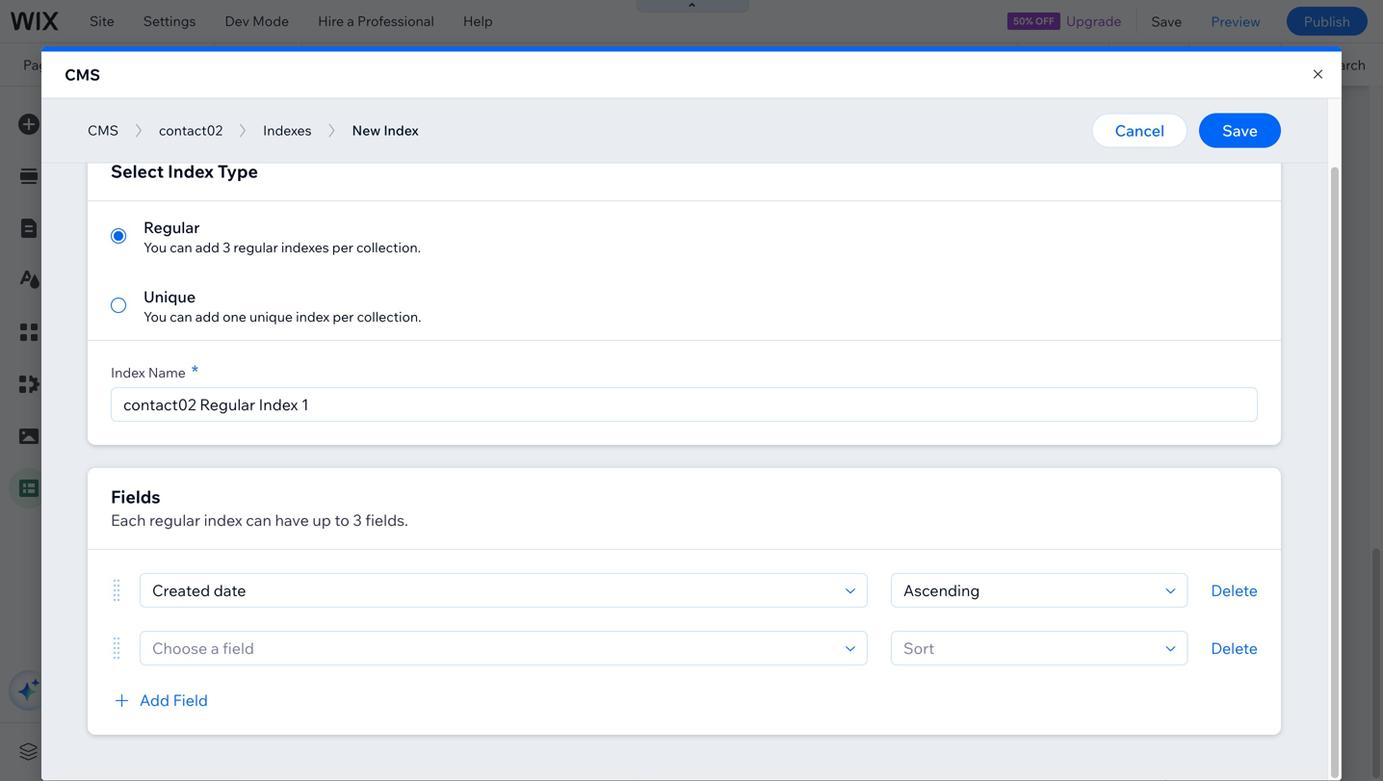 Task type: vqa. For each thing, say whether or not it's contained in the screenshot.
Your Collections
yes



Task type: locate. For each thing, give the bounding box(es) containing it.
a
[[347, 13, 354, 29]]

form
[[384, 245, 413, 260]]

1 vertical spatial your collections
[[82, 189, 184, 206]]

0 vertical spatial collections
[[296, 156, 368, 173]]

settings
[[143, 13, 196, 29]]

professional
[[357, 13, 434, 29]]

preview button
[[1197, 0, 1276, 42]]

collections
[[296, 156, 368, 173], [113, 189, 184, 206]]

cms down site
[[65, 65, 100, 84]]

your collections up contact02 at the top left of page
[[264, 156, 368, 173]]

publish
[[1304, 13, 1351, 30]]

0 vertical spatial your collections
[[264, 156, 368, 173]]

collections up more
[[113, 189, 184, 206]]

hire
[[318, 13, 344, 29]]

1 vertical spatial collections
[[113, 189, 184, 206]]

projects
[[73, 56, 145, 73]]

your collections up more
[[82, 189, 184, 206]]

your collections
[[264, 156, 368, 173], [82, 189, 184, 206]]

learn more
[[82, 222, 153, 238]]

upgrade
[[1067, 13, 1122, 29]]

1 horizontal spatial your
[[264, 156, 293, 173]]

0 horizontal spatial your
[[82, 189, 110, 206]]

site
[[90, 13, 114, 29]]

cms up main
[[82, 105, 118, 124]]

more
[[120, 222, 153, 238]]

cms
[[65, 65, 100, 84], [82, 105, 118, 124]]

collections up contact02 at the top left of page
[[296, 156, 368, 173]]

0 horizontal spatial collections
[[113, 189, 184, 206]]

preview
[[1211, 13, 1261, 30]]

50% off
[[1014, 15, 1055, 27]]

0 horizontal spatial your collections
[[82, 189, 184, 206]]

your
[[264, 156, 293, 173], [82, 189, 110, 206]]

contact02
[[314, 226, 378, 243]]



Task type: describe. For each thing, give the bounding box(es) containing it.
main
[[82, 156, 113, 173]]

learn
[[82, 222, 117, 238]]

search button
[[1282, 43, 1384, 86]]

dev
[[225, 13, 250, 29]]

1 vertical spatial your
[[82, 189, 110, 206]]

1 horizontal spatial your collections
[[264, 156, 368, 173]]

1 horizontal spatial collections
[[296, 156, 368, 173]]

save
[[1152, 13, 1182, 30]]

help
[[463, 13, 493, 29]]

off
[[1036, 15, 1055, 27]]

dev mode
[[225, 13, 289, 29]]

1 vertical spatial cms
[[82, 105, 118, 124]]

0 vertical spatial cms
[[65, 65, 100, 84]]

mode
[[253, 13, 289, 29]]

50%
[[1014, 15, 1033, 27]]

0 vertical spatial your
[[264, 156, 293, 173]]

submissions
[[415, 245, 482, 260]]

hire a professional
[[318, 13, 434, 29]]

search
[[1322, 56, 1366, 73]]

permissions:
[[314, 245, 382, 260]]

publish button
[[1287, 7, 1368, 36]]

save button
[[1137, 0, 1197, 42]]

contact02 permissions: form submissions
[[314, 226, 482, 260]]



